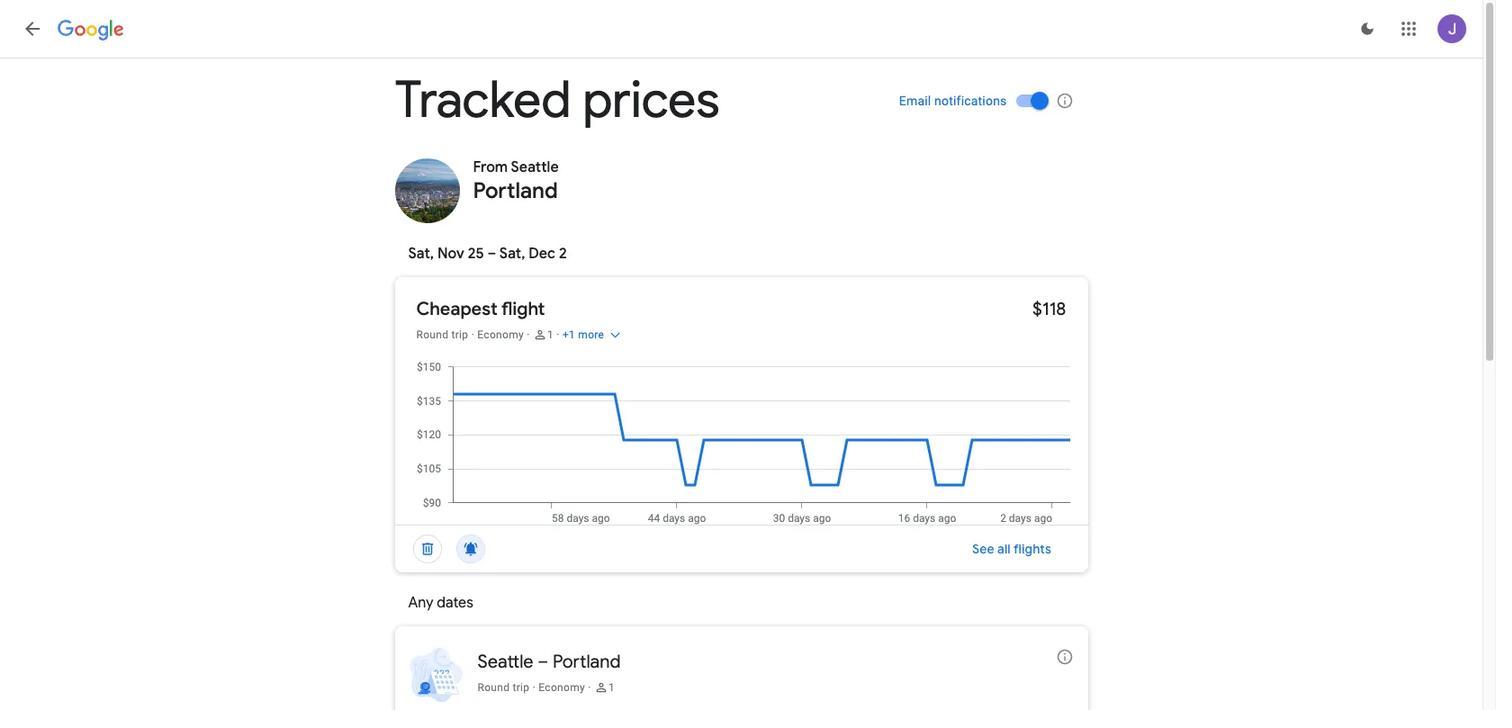Task type: locate. For each thing, give the bounding box(es) containing it.
portland inside from seattle portland
[[473, 177, 558, 204]]

1 vertical spatial 1
[[609, 682, 615, 694]]

trip down cheapest
[[452, 329, 468, 341]]

1 vertical spatial portland
[[553, 651, 621, 673]]

0 vertical spatial –
[[488, 245, 497, 263]]

2 sat, from the left
[[500, 245, 525, 263]]

trip down 'seattle  –  portland' on the bottom of page
[[513, 682, 530, 694]]

price history graph application
[[409, 360, 1088, 525]]

sat, left nov
[[408, 245, 434, 263]]

1 down 'seattle  –  portland' on the bottom of page
[[609, 682, 615, 694]]

seattle
[[511, 158, 559, 176], [478, 651, 534, 673]]

see all flights
[[973, 541, 1052, 557]]

flights
[[1014, 541, 1052, 557]]

+1 more
[[563, 329, 604, 341]]

0 horizontal spatial –
[[488, 245, 497, 263]]

round trip economy down 'seattle  –  portland' on the bottom of page
[[478, 682, 585, 694]]

1 horizontal spatial sat,
[[500, 245, 525, 263]]

round down cheapest
[[416, 329, 449, 341]]

–
[[488, 245, 497, 263], [538, 651, 549, 673]]

0 vertical spatial portland
[[473, 177, 558, 204]]

sat, left 'dec'
[[500, 245, 525, 263]]

0 horizontal spatial 1
[[547, 329, 554, 341]]

0 vertical spatial 1
[[547, 329, 554, 341]]

portland for –
[[553, 651, 621, 673]]

sat, nov 25 – sat, dec 2
[[408, 245, 567, 263]]

1 passenger text field left the +1
[[547, 328, 554, 342]]

0 vertical spatial seattle
[[511, 158, 559, 176]]

0 horizontal spatial 1 passenger text field
[[547, 328, 554, 342]]

0 vertical spatial trip
[[452, 329, 468, 341]]

1 left the +1
[[547, 329, 554, 341]]

go back image
[[22, 18, 43, 40]]

economy down cheapest flight
[[477, 329, 524, 341]]

1
[[547, 329, 554, 341], [609, 682, 615, 694]]

0 horizontal spatial sat,
[[408, 245, 434, 263]]

economy
[[477, 329, 524, 341], [539, 682, 585, 694]]

remove saved flight, round trip from seattle to portland.sat, nov 25 – sat, dec 2 image
[[406, 528, 449, 571]]

1 vertical spatial round
[[478, 682, 510, 694]]

1 vertical spatial economy
[[539, 682, 585, 694]]

round
[[416, 329, 449, 341], [478, 682, 510, 694]]

1 vertical spatial 1 passenger text field
[[609, 681, 615, 695]]

trip
[[452, 329, 468, 341], [513, 682, 530, 694]]

0 vertical spatial 1 passenger text field
[[547, 328, 554, 342]]

sat,
[[408, 245, 434, 263], [500, 245, 525, 263]]

round trip economy down cheapest flight
[[416, 329, 524, 341]]

see
[[973, 541, 995, 557]]

economy down 'seattle  –  portland' on the bottom of page
[[539, 682, 585, 694]]

1 passenger text field
[[547, 328, 554, 342], [609, 681, 615, 695]]

round trip economy
[[416, 329, 524, 341], [478, 682, 585, 694]]

tracked prices
[[395, 68, 720, 132]]

prices
[[583, 68, 720, 132]]

more
[[578, 329, 604, 341]]

1 vertical spatial trip
[[513, 682, 530, 694]]

118 US dollars text field
[[1033, 298, 1066, 321]]

0 vertical spatial economy
[[477, 329, 524, 341]]

portland
[[473, 177, 558, 204], [553, 651, 621, 673]]

+1 more link
[[563, 328, 622, 342]]

1 horizontal spatial –
[[538, 651, 549, 673]]

disable email notifications for solution, round trip from seattle to portland.sat, nov 25 – sat, dec 2 image
[[449, 528, 492, 571]]

0 horizontal spatial round
[[416, 329, 449, 341]]

1 passenger text field down 'seattle  –  portland' on the bottom of page
[[609, 681, 615, 695]]

round down 'seattle  –  portland' on the bottom of page
[[478, 682, 510, 694]]

any
[[408, 594, 434, 612]]

price history graph image
[[409, 360, 1088, 525]]



Task type: vqa. For each thing, say whether or not it's contained in the screenshot.
Suggest an edit on Lumina Glass & Windows
no



Task type: describe. For each thing, give the bounding box(es) containing it.
1 horizontal spatial trip
[[513, 682, 530, 694]]

any dates
[[408, 594, 473, 612]]

dec
[[529, 245, 556, 263]]

seattle  –  portland
[[478, 651, 621, 673]]

cheapest flight
[[416, 298, 545, 321]]

1 sat, from the left
[[408, 245, 434, 263]]

from seattle portland
[[473, 158, 559, 204]]

+1
[[563, 329, 575, 341]]

25
[[468, 245, 484, 263]]

1 horizontal spatial economy
[[539, 682, 585, 694]]

email notifications image
[[1056, 92, 1074, 110]]

1 horizontal spatial round
[[478, 682, 510, 694]]

1 vertical spatial –
[[538, 651, 549, 673]]

2
[[559, 245, 567, 263]]

0 vertical spatial round trip economy
[[416, 329, 524, 341]]

0 vertical spatial round
[[416, 329, 449, 341]]

portland for seattle
[[473, 177, 558, 204]]

1 horizontal spatial 1 passenger text field
[[609, 681, 615, 695]]

email notifications
[[899, 94, 1007, 108]]

dates
[[437, 594, 473, 612]]

0 horizontal spatial trip
[[452, 329, 468, 341]]

all
[[998, 541, 1011, 557]]

seattle inside from seattle portland
[[511, 158, 559, 176]]

email
[[899, 94, 931, 108]]

flight
[[501, 298, 545, 321]]

1 horizontal spatial 1
[[609, 682, 615, 694]]

$118
[[1033, 298, 1066, 321]]

tracked
[[395, 68, 571, 132]]

nov
[[438, 245, 464, 263]]

more info on tracking any dates image
[[1056, 648, 1074, 666]]

1 vertical spatial round trip economy
[[478, 682, 585, 694]]

change appearance image
[[1346, 7, 1389, 50]]

1 vertical spatial seattle
[[478, 651, 534, 673]]

0 horizontal spatial economy
[[477, 329, 524, 341]]

cheapest
[[416, 298, 498, 321]]

from
[[473, 158, 508, 176]]

notifications
[[935, 94, 1007, 108]]



